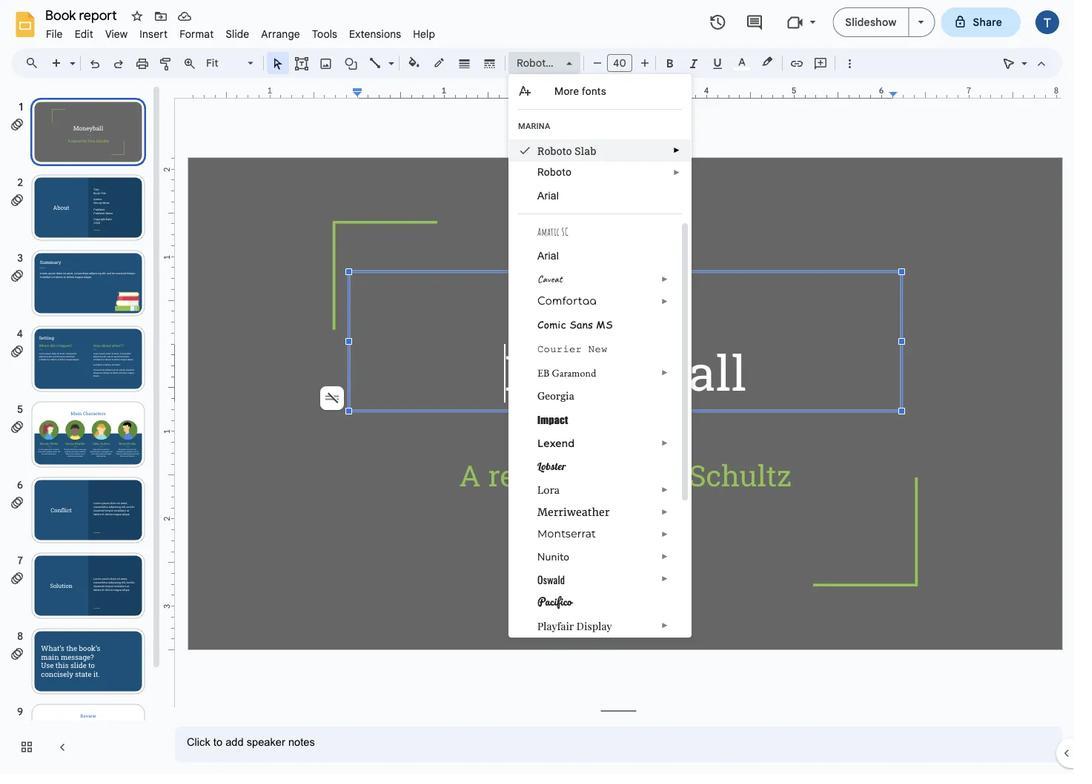Task type: describe. For each thing, give the bounding box(es) containing it.
view
[[105, 27, 128, 40]]

menu bar banner
[[0, 0, 1075, 774]]

georgia
[[538, 390, 575, 402]]

share
[[973, 16, 1003, 29]]

slab inside 'pacifico' menu
[[575, 144, 597, 158]]

Font size text field
[[608, 54, 632, 72]]

new
[[589, 344, 608, 355]]

highlight color image
[[759, 53, 776, 70]]

arrange menu item
[[255, 25, 306, 43]]

► for lexend
[[661, 439, 669, 448]]

Menus field
[[19, 53, 51, 73]]

slideshow button
[[833, 7, 910, 37]]

playfair display
[[538, 619, 612, 633]]

roboto slab inside 'pacifico' menu
[[538, 144, 597, 158]]

lobster
[[538, 460, 566, 473]]

roboto slab inside main toolbar
[[517, 56, 576, 69]]

► for merriweather
[[661, 508, 669, 516]]

caveat
[[538, 273, 563, 286]]

Zoom field
[[202, 53, 260, 74]]

tools menu item
[[306, 25, 343, 43]]

help menu item
[[407, 25, 441, 43]]

share button
[[941, 7, 1021, 37]]

slideshow
[[846, 16, 897, 29]]

file menu item
[[40, 25, 69, 43]]

edit menu item
[[69, 25, 99, 43]]

courier
[[538, 344, 582, 355]]

1 arial from the top
[[538, 190, 559, 201]]

extensions menu item
[[343, 25, 407, 43]]

Star checkbox
[[127, 6, 148, 27]]

navigation inside pacifico application
[[0, 84, 163, 774]]

oswald
[[538, 572, 565, 587]]

new slide with layout image
[[66, 53, 76, 59]]

text color image
[[734, 53, 751, 70]]

pacifico menu
[[509, 74, 692, 638]]

left margin image
[[189, 87, 362, 98]]

comic
[[538, 317, 566, 331]]

comic sans ms
[[538, 317, 613, 331]]

insert menu item
[[134, 25, 174, 43]]

► for eb garamond
[[661, 368, 669, 377]]

file
[[46, 27, 63, 40]]

comfortaa
[[538, 295, 597, 307]]

marina
[[518, 121, 551, 131]]

garamond
[[552, 366, 597, 379]]

montserrat
[[538, 528, 596, 540]]

► for nunito
[[661, 552, 669, 561]]

eb garamond
[[538, 366, 597, 379]]

nunito
[[538, 550, 570, 564]]

do not autofit image
[[322, 388, 343, 409]]

main toolbar
[[5, 0, 862, 700]]



Task type: locate. For each thing, give the bounding box(es) containing it.
insert image image
[[318, 53, 335, 73]]

border dash option
[[482, 53, 499, 73]]

roboto slab up the more
[[517, 56, 576, 69]]

format menu item
[[174, 25, 220, 43]]

1 vertical spatial slab
[[575, 144, 597, 158]]

merriweather
[[538, 505, 610, 519]]

slab down marina menu item
[[575, 144, 597, 158]]

pacifico application
[[0, 0, 1075, 774]]

0 vertical spatial arial
[[538, 190, 559, 201]]

slide
[[226, 27, 249, 40]]

more
[[555, 85, 579, 97]]

lora
[[538, 483, 560, 497]]

help
[[413, 27, 435, 40]]

playfair
[[538, 619, 574, 633]]

roboto slab
[[517, 56, 576, 69], [538, 144, 597, 158]]

sc
[[562, 225, 569, 238]]

ms
[[597, 317, 613, 331]]

slide menu item
[[220, 25, 255, 43]]

► for montserrat
[[661, 530, 669, 538]]

fonts
[[582, 85, 607, 97]]

slab inside option
[[554, 56, 576, 69]]

1 vertical spatial roboto slab
[[538, 144, 597, 158]]

► for comfortaa
[[661, 297, 669, 306]]

arial
[[538, 190, 559, 201], [538, 250, 559, 262]]

shape image
[[343, 53, 360, 73]]

►
[[673, 146, 681, 155], [673, 168, 681, 177], [661, 275, 669, 283], [661, 297, 669, 306], [661, 368, 669, 377], [661, 439, 669, 448], [661, 485, 669, 494], [661, 508, 669, 516], [661, 530, 669, 538], [661, 552, 669, 561], [661, 574, 669, 583], [661, 621, 669, 630]]

menu bar
[[40, 19, 441, 44]]

extensions
[[349, 27, 401, 40]]

menu bar containing file
[[40, 19, 441, 44]]

border color: transparent image
[[431, 53, 448, 72]]

arial up caveat
[[538, 250, 559, 262]]

amatic sc
[[538, 225, 569, 238]]

tools
[[312, 27, 338, 40]]

mode and view toolbar
[[997, 48, 1054, 78]]

roboto slab down marina menu item
[[538, 144, 597, 158]]

roboto inside option
[[517, 56, 552, 69]]

option
[[320, 386, 344, 410]]

► for playfair display
[[661, 621, 669, 630]]

view menu item
[[99, 25, 134, 43]]

more fonts
[[555, 85, 607, 97]]

Font size field
[[607, 54, 639, 76]]

eb
[[538, 366, 550, 379]]

edit
[[75, 27, 93, 40]]

Rename text field
[[40, 6, 125, 24]]

menu bar inside menu bar banner
[[40, 19, 441, 44]]

pacifico
[[538, 593, 572, 611]]

slab up the more
[[554, 56, 576, 69]]

navigation
[[0, 84, 163, 774]]

roboto
[[517, 56, 552, 69], [538, 144, 572, 158], [538, 166, 572, 178]]

impact
[[538, 413, 568, 426]]

font list. roboto slab selected. option
[[517, 53, 576, 73]]

right margin image
[[890, 87, 1063, 98]]

Zoom text field
[[204, 53, 245, 73]]

insert
[[140, 27, 168, 40]]

slab
[[554, 56, 576, 69], [575, 144, 597, 158]]

live pointer settings image
[[1018, 53, 1028, 59]]

lexend
[[538, 437, 575, 450]]

amatic
[[538, 225, 560, 238]]

► for caveat
[[661, 275, 669, 283]]

0 vertical spatial roboto slab
[[517, 56, 576, 69]]

0 vertical spatial roboto
[[517, 56, 552, 69]]

arial up amatic
[[538, 190, 559, 201]]

0 vertical spatial slab
[[554, 56, 576, 69]]

sans
[[570, 317, 593, 331]]

2 vertical spatial roboto
[[538, 166, 572, 178]]

marina menu item
[[509, 116, 691, 139]]

fill color: transparent image
[[406, 53, 423, 72]]

► for oswald
[[661, 574, 669, 583]]

2 arial from the top
[[538, 250, 559, 262]]

display
[[577, 619, 612, 633]]

presentation options image
[[918, 21, 924, 24]]

arrange
[[261, 27, 300, 40]]

border weight option
[[456, 53, 474, 73]]

courier new
[[538, 344, 608, 355]]

► for lora
[[661, 485, 669, 494]]

format
[[180, 27, 214, 40]]

1 vertical spatial roboto
[[538, 144, 572, 158]]

1 vertical spatial arial
[[538, 250, 559, 262]]



Task type: vqa. For each thing, say whether or not it's contained in the screenshot.
"SLID"
no



